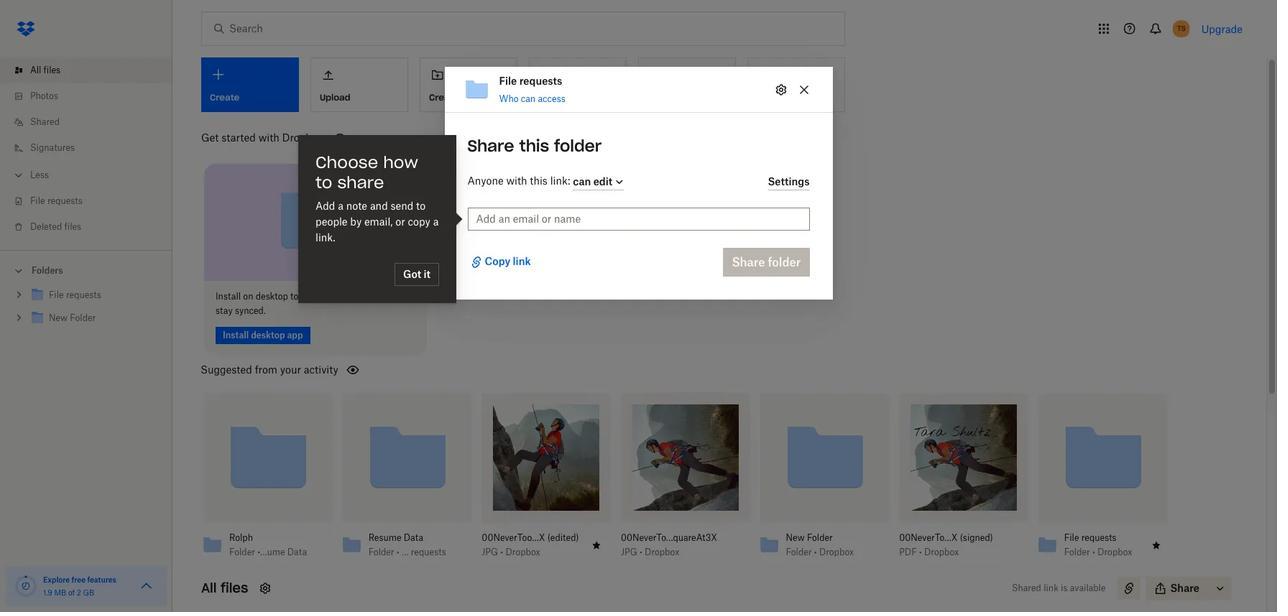 Task type: vqa. For each thing, say whether or not it's contained in the screenshot.
the top with
yes



Task type: describe. For each thing, give the bounding box(es) containing it.
folder for new folder folder • dropbox
[[786, 547, 812, 558]]

mb
[[54, 589, 66, 598]]

access
[[538, 94, 566, 104]]

file for file requests who can access
[[499, 75, 517, 87]]

note
[[346, 200, 368, 212]]

00neverto…x (signed) button
[[900, 533, 998, 544]]

copy link
[[485, 255, 531, 268]]

1 vertical spatial all
[[201, 580, 217, 597]]

dropbox for new folder folder • dropbox
[[820, 547, 854, 558]]

2
[[77, 589, 81, 598]]

offline
[[355, 291, 381, 302]]

suggested from your activity
[[201, 364, 339, 376]]

folder for resume data folder • … requests
[[369, 547, 394, 558]]

new folder button
[[786, 533, 864, 544]]

• inside "00neverto…quareat3x jpg • dropbox"
[[640, 547, 643, 558]]

by
[[350, 216, 362, 228]]

deleted files link
[[12, 214, 173, 240]]

00neverto…x (signed) pdf • dropbox
[[900, 533, 994, 558]]

send
[[391, 200, 414, 212]]

folder inside button
[[462, 92, 488, 103]]

link for shared link is available
[[1044, 583, 1059, 594]]

folder for file requests folder • dropbox
[[1065, 547, 1091, 558]]

suggested
[[201, 364, 252, 376]]

Add an email or name text field
[[476, 212, 801, 227]]

resume data button
[[369, 533, 446, 544]]

who can access link
[[499, 94, 566, 104]]

explore
[[43, 576, 70, 585]]

email,
[[365, 216, 393, 228]]

anyone with this link :
[[468, 175, 573, 187]]

file requests link
[[12, 188, 173, 214]]

photos link
[[12, 83, 173, 109]]

get
[[201, 132, 219, 144]]

it
[[424, 268, 431, 280]]

2 horizontal spatial to
[[416, 200, 426, 212]]

•…ume
[[258, 547, 285, 558]]

dropbox for file requests folder • dropbox
[[1098, 547, 1133, 558]]

and inside choose how to share add a note and send to people by email, or copy a link.
[[370, 200, 388, 212]]

files right deleted
[[64, 221, 81, 232]]

settings button
[[768, 173, 810, 191]]

shared link
[[12, 109, 173, 135]]

less image
[[12, 168, 26, 183]]

all files link
[[12, 58, 173, 83]]

free
[[72, 576, 86, 585]]

folder inside sharing modal dialog
[[554, 136, 602, 156]]

less
[[30, 170, 49, 181]]

who
[[499, 94, 519, 104]]

jpg inside the 00nevertoo…x (edited) jpg • dropbox
[[482, 547, 498, 558]]

00neverto…quareat3x jpg • dropbox
[[621, 533, 718, 558]]

available
[[1071, 583, 1106, 594]]

file requests button
[[1065, 533, 1143, 544]]

install on desktop to work on files offline and stay synced.
[[216, 291, 399, 316]]

from
[[255, 364, 278, 376]]

2 on from the left
[[324, 291, 334, 302]]

or
[[396, 216, 405, 228]]

started
[[222, 132, 256, 144]]

files down folder •…ume data 'button'
[[221, 580, 248, 597]]

people
[[316, 216, 348, 228]]

create
[[429, 92, 459, 103]]

share button
[[1147, 577, 1209, 600]]

can edit button
[[573, 173, 626, 191]]

00nevertoo…x
[[482, 533, 546, 543]]

edit
[[594, 175, 613, 187]]

got it button
[[395, 263, 439, 286]]

can edit
[[573, 175, 613, 187]]

can inside 'can edit' popup button
[[573, 175, 591, 187]]

:
[[568, 175, 571, 187]]

can inside file requests who can access
[[521, 94, 536, 104]]

quota usage element
[[14, 575, 37, 598]]

file for file requests folder • dropbox
[[1065, 533, 1080, 543]]

work
[[301, 291, 321, 302]]

gb
[[83, 589, 94, 598]]

• for new
[[815, 547, 817, 558]]

shared link is available
[[1012, 583, 1106, 594]]

folder • … requests button
[[369, 547, 446, 558]]

file requests who can access
[[499, 75, 566, 104]]

your
[[280, 364, 301, 376]]

is
[[1062, 583, 1068, 594]]

data inside resume data folder • … requests
[[404, 533, 424, 543]]

1 vertical spatial this
[[530, 175, 548, 187]]

copy
[[485, 255, 511, 268]]

anyone
[[468, 175, 504, 187]]



Task type: locate. For each thing, give the bounding box(es) containing it.
rolph folder •…ume data
[[229, 533, 307, 558]]

jpg down 00neverto…quareat3x
[[621, 547, 638, 558]]

on right work
[[324, 291, 334, 302]]

features
[[87, 576, 116, 585]]

data inside rolph folder •…ume data
[[288, 547, 307, 558]]

folder up :
[[554, 136, 602, 156]]

files left offline
[[336, 291, 353, 302]]

0 vertical spatial all files
[[30, 65, 60, 76]]

2 folder • dropbox button from the left
[[1065, 547, 1143, 558]]

1 vertical spatial folder
[[554, 136, 602, 156]]

4 • from the left
[[815, 547, 817, 558]]

00neverto…quareat3x button
[[621, 533, 719, 544]]

folder inside rolph folder •…ume data
[[229, 547, 255, 558]]

files inside install on desktop to work on files offline and stay synced.
[[336, 291, 353, 302]]

link
[[551, 175, 568, 187], [513, 255, 531, 268], [1044, 583, 1059, 594]]

file up who
[[499, 75, 517, 87]]

link right copy
[[513, 255, 531, 268]]

2 vertical spatial to
[[291, 291, 299, 302]]

dropbox up choose
[[282, 132, 323, 144]]

0 vertical spatial all
[[30, 65, 41, 76]]

0 horizontal spatial all files
[[30, 65, 60, 76]]

1 jpg from the left
[[482, 547, 498, 558]]

a
[[338, 200, 344, 212], [433, 216, 439, 228]]

signatures link
[[12, 135, 173, 161]]

and
[[370, 200, 388, 212], [383, 291, 399, 302]]

1 vertical spatial link
[[513, 255, 531, 268]]

folder down rolph
[[229, 547, 255, 558]]

0 horizontal spatial shared
[[30, 117, 60, 127]]

share inside sharing modal dialog
[[468, 136, 515, 156]]

upgrade link
[[1202, 23, 1243, 35]]

folder • dropbox button down the file requests button
[[1065, 547, 1143, 558]]

can right :
[[573, 175, 591, 187]]

a right add
[[338, 200, 344, 212]]

requests for file requests who can access
[[520, 75, 563, 87]]

rolph button
[[229, 533, 307, 544]]

requests right …
[[411, 547, 446, 558]]

0 horizontal spatial jpg
[[482, 547, 498, 558]]

choose
[[316, 152, 378, 173]]

activity
[[304, 364, 339, 376]]

jpg • dropbox button for dropbox
[[621, 547, 719, 558]]

file requests folder • dropbox
[[1065, 533, 1133, 558]]

add
[[316, 200, 335, 212]]

to inside install on desktop to work on files offline and stay synced.
[[291, 291, 299, 302]]

1 horizontal spatial shared
[[1012, 583, 1042, 594]]

folder down the new
[[786, 547, 812, 558]]

jpg down 00nevertoo…x
[[482, 547, 498, 558]]

1 horizontal spatial jpg • dropbox button
[[621, 547, 719, 558]]

1 horizontal spatial all files
[[201, 580, 248, 597]]

(signed)
[[961, 533, 994, 543]]

1 folder • dropbox button from the left
[[786, 547, 864, 558]]

• for file
[[1093, 547, 1096, 558]]

jpg • dropbox button down 00neverto…quareat3x button
[[621, 547, 719, 558]]

all files down rolph
[[201, 580, 248, 597]]

00neverto…quareat3x
[[621, 533, 718, 543]]

1 vertical spatial all files
[[201, 580, 248, 597]]

get started with dropbox
[[201, 132, 323, 144]]

folder right the new
[[808, 533, 833, 543]]

1 jpg • dropbox button from the left
[[482, 547, 580, 558]]

upgrade
[[1202, 23, 1243, 35]]

folder right create
[[462, 92, 488, 103]]

5 • from the left
[[920, 547, 922, 558]]

1 vertical spatial shared
[[1012, 583, 1042, 594]]

0 vertical spatial to
[[316, 173, 333, 193]]

2 • from the left
[[501, 547, 504, 558]]

folders button
[[0, 260, 173, 281]]

0 vertical spatial share
[[468, 136, 515, 156]]

file up is on the bottom of page
[[1065, 533, 1080, 543]]

file for file requests
[[30, 196, 45, 206]]

files up photos
[[44, 65, 60, 76]]

stay
[[216, 305, 233, 316]]

folder down resume
[[369, 547, 394, 558]]

share for share this folder
[[468, 136, 515, 156]]

new folder folder • dropbox
[[786, 533, 854, 558]]

folder inside file requests folder • dropbox
[[1065, 547, 1091, 558]]

folder down the file requests button
[[1065, 547, 1091, 558]]

file inside file requests who can access
[[499, 75, 517, 87]]

desktop
[[256, 291, 288, 302]]

dropbox down 00nevertoo…x (edited) button
[[506, 547, 541, 558]]

0 horizontal spatial on
[[243, 291, 253, 302]]

all files inside list item
[[30, 65, 60, 76]]

file down the less
[[30, 196, 45, 206]]

• inside new folder folder • dropbox
[[815, 547, 817, 558]]

• down 00neverto…quareat3x
[[640, 547, 643, 558]]

0 horizontal spatial link
[[513, 255, 531, 268]]

1 horizontal spatial all
[[201, 580, 217, 597]]

pdf • dropbox button
[[900, 547, 998, 558]]

0 vertical spatial folder
[[462, 92, 488, 103]]

can
[[521, 94, 536, 104], [573, 175, 591, 187]]

1 vertical spatial can
[[573, 175, 591, 187]]

to left work
[[291, 291, 299, 302]]

00nevertoo…x (edited) jpg • dropbox
[[482, 533, 579, 558]]

2 vertical spatial link
[[1044, 583, 1059, 594]]

• for 00nevertoo…x
[[501, 547, 504, 558]]

00neverto…x
[[900, 533, 958, 543]]

to
[[316, 173, 333, 193], [416, 200, 426, 212], [291, 291, 299, 302]]

files inside list item
[[44, 65, 60, 76]]

all
[[30, 65, 41, 76], [201, 580, 217, 597]]

jpg
[[482, 547, 498, 558], [621, 547, 638, 558]]

got it
[[403, 268, 431, 280]]

0 horizontal spatial folder • dropbox button
[[786, 547, 864, 558]]

requests up who can access link at top left
[[520, 75, 563, 87]]

1 horizontal spatial on
[[324, 291, 334, 302]]

1 vertical spatial share
[[1171, 582, 1200, 594]]

link for copy link
[[513, 255, 531, 268]]

on
[[243, 291, 253, 302], [324, 291, 334, 302]]

share inside share button
[[1171, 582, 1200, 594]]

file inside file requests folder • dropbox
[[1065, 533, 1080, 543]]

and inside install on desktop to work on files offline and stay synced.
[[383, 291, 399, 302]]

shared left is on the bottom of page
[[1012, 583, 1042, 594]]

jpg • dropbox button
[[482, 547, 580, 558], [621, 547, 719, 558]]

shared
[[30, 117, 60, 127], [1012, 583, 1042, 594]]

dropbox inside "00neverto…quareat3x jpg • dropbox"
[[645, 547, 680, 558]]

rolph
[[229, 533, 253, 543]]

1 vertical spatial file
[[30, 196, 45, 206]]

all files up photos
[[30, 65, 60, 76]]

0 vertical spatial file
[[499, 75, 517, 87]]

dropbox inside the 00nevertoo…x (edited) jpg • dropbox
[[506, 547, 541, 558]]

2 jpg • dropbox button from the left
[[621, 547, 719, 558]]

folder inside resume data folder • … requests
[[369, 547, 394, 558]]

explore free features 1.9 mb of 2 gb
[[43, 576, 116, 598]]

data up folder • … requests button
[[404, 533, 424, 543]]

deleted
[[30, 221, 62, 232]]

1 vertical spatial data
[[288, 547, 307, 558]]

0 vertical spatial shared
[[30, 117, 60, 127]]

to up copy
[[416, 200, 426, 212]]

resume data folder • … requests
[[369, 533, 446, 558]]

copy link link
[[468, 254, 534, 271]]

1 • from the left
[[397, 547, 400, 558]]

requests up deleted files on the left top
[[47, 196, 83, 206]]

share for share
[[1171, 582, 1200, 594]]

1 horizontal spatial folder • dropbox button
[[1065, 547, 1143, 558]]

1 horizontal spatial file
[[499, 75, 517, 87]]

requests inside file requests who can access
[[520, 75, 563, 87]]

with inside sharing modal dialog
[[507, 175, 528, 187]]

• right the pdf
[[920, 547, 922, 558]]

00nevertoo…x (edited) button
[[482, 533, 580, 544]]

dropbox inside file requests folder • dropbox
[[1098, 547, 1133, 558]]

shared for shared
[[30, 117, 60, 127]]

jpg inside "00neverto…quareat3x jpg • dropbox"
[[621, 547, 638, 558]]

data right '•…ume'
[[288, 547, 307, 558]]

• inside file requests folder • dropbox
[[1093, 547, 1096, 558]]

create folder button
[[420, 58, 518, 112]]

3 • from the left
[[640, 547, 643, 558]]

0 vertical spatial can
[[521, 94, 536, 104]]

dropbox image
[[12, 14, 40, 43]]

copy
[[408, 216, 431, 228]]

resume
[[369, 533, 402, 543]]

1 horizontal spatial to
[[316, 173, 333, 193]]

• down new folder button
[[815, 547, 817, 558]]

0 vertical spatial a
[[338, 200, 344, 212]]

shared for shared link is available
[[1012, 583, 1042, 594]]

1 horizontal spatial data
[[404, 533, 424, 543]]

list containing all files
[[0, 49, 173, 250]]

0 horizontal spatial to
[[291, 291, 299, 302]]

requests
[[520, 75, 563, 87], [47, 196, 83, 206], [1082, 533, 1117, 543], [411, 547, 446, 558]]

dropbox inside new folder folder • dropbox
[[820, 547, 854, 558]]

folder
[[808, 533, 833, 543], [229, 547, 255, 558], [369, 547, 394, 558], [786, 547, 812, 558], [1065, 547, 1091, 558]]

with
[[259, 132, 280, 144], [507, 175, 528, 187]]

1 horizontal spatial link
[[551, 175, 568, 187]]

• inside the 00nevertoo…x (edited) jpg • dropbox
[[501, 547, 504, 558]]

folders
[[32, 265, 63, 276]]

shared down photos
[[30, 117, 60, 127]]

0 horizontal spatial file
[[30, 196, 45, 206]]

jpg • dropbox button down 00nevertoo…x (edited) button
[[482, 547, 580, 558]]

1 vertical spatial with
[[507, 175, 528, 187]]

0 horizontal spatial a
[[338, 200, 344, 212]]

photos
[[30, 91, 58, 101]]

pdf
[[900, 547, 917, 558]]

dropbox for 00neverto…x (signed) pdf • dropbox
[[925, 547, 960, 558]]

6 • from the left
[[1093, 547, 1096, 558]]

1 vertical spatial a
[[433, 216, 439, 228]]

0 horizontal spatial data
[[288, 547, 307, 558]]

…
[[402, 547, 409, 558]]

with right anyone
[[507, 175, 528, 187]]

to up add
[[316, 173, 333, 193]]

share
[[468, 136, 515, 156], [1171, 582, 1200, 594]]

1 horizontal spatial jpg
[[621, 547, 638, 558]]

all inside list item
[[30, 65, 41, 76]]

data
[[404, 533, 424, 543], [288, 547, 307, 558]]

• for resume
[[397, 547, 400, 558]]

create folder
[[429, 92, 488, 103]]

requests up available
[[1082, 533, 1117, 543]]

0 vertical spatial with
[[259, 132, 280, 144]]

choose how to share add a note and send to people by email, or copy a link.
[[316, 152, 439, 244]]

link left is on the bottom of page
[[1044, 583, 1059, 594]]

folder • dropbox button for file requests
[[1065, 547, 1143, 558]]

0 vertical spatial data
[[404, 533, 424, 543]]

0 vertical spatial this
[[520, 136, 550, 156]]

• inside 00neverto…x (signed) pdf • dropbox
[[920, 547, 922, 558]]

of
[[68, 589, 75, 598]]

2 jpg from the left
[[621, 547, 638, 558]]

share this folder
[[468, 136, 602, 156]]

1 horizontal spatial a
[[433, 216, 439, 228]]

folder •…ume data button
[[229, 547, 307, 558]]

1 horizontal spatial with
[[507, 175, 528, 187]]

(edited)
[[548, 533, 579, 543]]

dropbox down 00neverto…quareat3x button
[[645, 547, 680, 558]]

dropbox down 00neverto…x (signed) button
[[925, 547, 960, 558]]

dropbox inside 00neverto…x (signed) pdf • dropbox
[[925, 547, 960, 558]]

0 horizontal spatial all
[[30, 65, 41, 76]]

and up email,
[[370, 200, 388, 212]]

• inside resume data folder • … requests
[[397, 547, 400, 558]]

• for 00neverto…x
[[920, 547, 922, 558]]

0 horizontal spatial share
[[468, 136, 515, 156]]

link.
[[316, 232, 336, 244]]

• left …
[[397, 547, 400, 558]]

with right started
[[259, 132, 280, 144]]

folder • dropbox button for new folder
[[786, 547, 864, 558]]

deleted files
[[30, 221, 81, 232]]

group
[[0, 281, 173, 341]]

dropbox down the file requests button
[[1098, 547, 1133, 558]]

2 horizontal spatial link
[[1044, 583, 1059, 594]]

1 horizontal spatial share
[[1171, 582, 1200, 594]]

a right copy
[[433, 216, 439, 228]]

• down the file requests button
[[1093, 547, 1096, 558]]

0 horizontal spatial jpg • dropbox button
[[482, 547, 580, 558]]

2 horizontal spatial file
[[1065, 533, 1080, 543]]

1 horizontal spatial folder
[[554, 136, 602, 156]]

dropbox
[[282, 132, 323, 144], [506, 547, 541, 558], [645, 547, 680, 558], [820, 547, 854, 558], [925, 547, 960, 558], [1098, 547, 1133, 558]]

this left :
[[530, 175, 548, 187]]

requests for file requests folder • dropbox
[[1082, 533, 1117, 543]]

shared inside 'link'
[[30, 117, 60, 127]]

and right offline
[[383, 291, 399, 302]]

can right who
[[521, 94, 536, 104]]

None field
[[0, 0, 111, 16]]

0 vertical spatial link
[[551, 175, 568, 187]]

synced.
[[235, 305, 266, 316]]

0 horizontal spatial with
[[259, 132, 280, 144]]

1.9
[[43, 589, 52, 598]]

1 on from the left
[[243, 291, 253, 302]]

dropbox for 00nevertoo…x (edited) jpg • dropbox
[[506, 547, 541, 558]]

• down 00nevertoo…x
[[501, 547, 504, 558]]

sharing modal dialog
[[445, 67, 833, 415]]

0 horizontal spatial folder
[[462, 92, 488, 103]]

on up synced.
[[243, 291, 253, 302]]

1 vertical spatial to
[[416, 200, 426, 212]]

requests inside file requests folder • dropbox
[[1082, 533, 1117, 543]]

0 horizontal spatial can
[[521, 94, 536, 104]]

all files list item
[[0, 58, 173, 83]]

0 vertical spatial and
[[370, 200, 388, 212]]

list
[[0, 49, 173, 250]]

file requests
[[30, 196, 83, 206]]

requests for file requests
[[47, 196, 83, 206]]

dropbox down new folder button
[[820, 547, 854, 558]]

new
[[786, 533, 805, 543]]

1 horizontal spatial can
[[573, 175, 591, 187]]

got
[[403, 268, 421, 280]]

this up anyone with this link :
[[520, 136, 550, 156]]

jpg • dropbox button for •
[[482, 547, 580, 558]]

folder • dropbox button down new folder button
[[786, 547, 864, 558]]

folder • dropbox button
[[786, 547, 864, 558], [1065, 547, 1143, 558]]

•
[[397, 547, 400, 558], [501, 547, 504, 558], [640, 547, 643, 558], [815, 547, 817, 558], [920, 547, 922, 558], [1093, 547, 1096, 558]]

requests inside resume data folder • … requests
[[411, 547, 446, 558]]

link left 'can edit'
[[551, 175, 568, 187]]

1 vertical spatial and
[[383, 291, 399, 302]]

2 vertical spatial file
[[1065, 533, 1080, 543]]

file
[[499, 75, 517, 87], [30, 196, 45, 206], [1065, 533, 1080, 543]]

settings
[[768, 175, 810, 187]]

signatures
[[30, 142, 75, 153]]

share
[[338, 173, 384, 193]]



